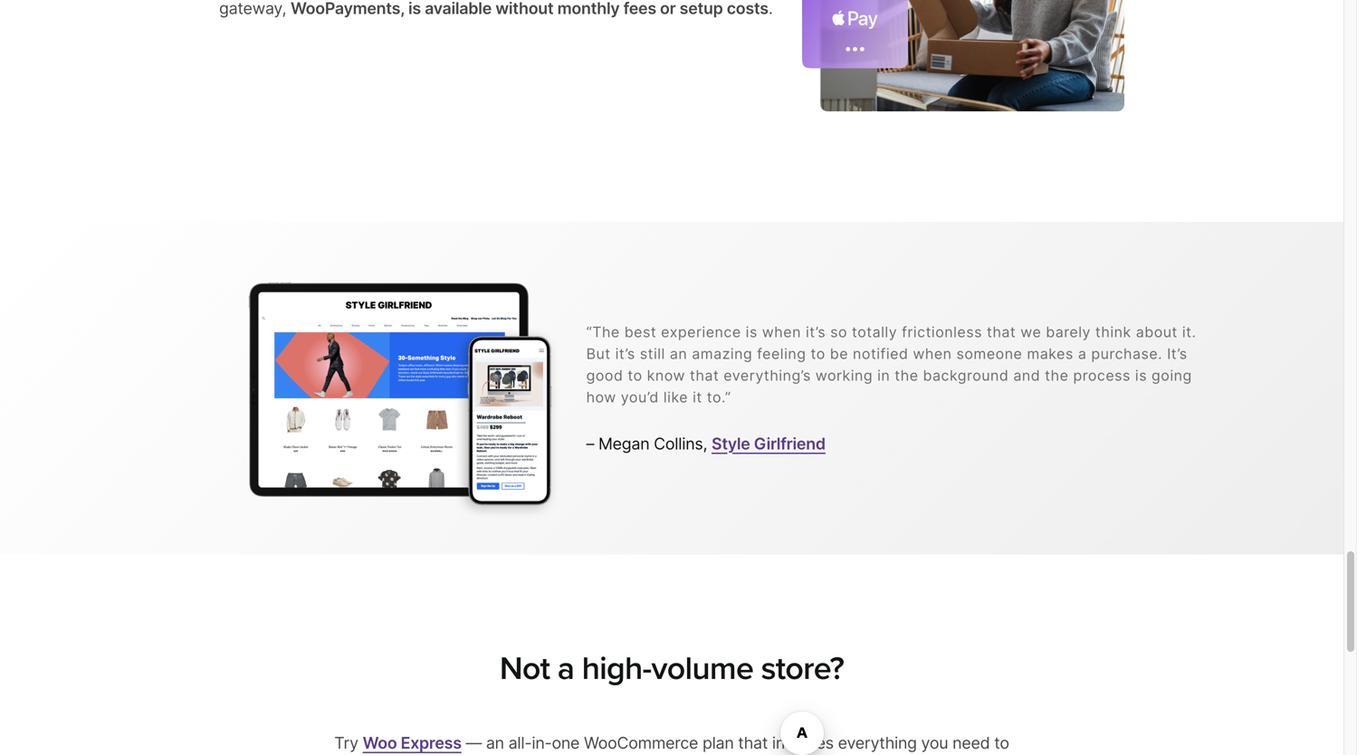 Task type: locate. For each thing, give the bounding box(es) containing it.
to up you'd
[[628, 367, 643, 384]]

0 horizontal spatial is
[[746, 323, 758, 341]]

express
[[401, 733, 462, 753]]

an up the know
[[670, 345, 688, 363]]

2 vertical spatial to
[[995, 733, 1010, 753]]

0 vertical spatial when
[[762, 323, 801, 341]]

so
[[831, 323, 848, 341]]

process
[[1074, 367, 1131, 384]]

is down purchase.
[[1136, 367, 1148, 384]]

the right in at the right of the page
[[895, 367, 919, 384]]

1 vertical spatial when
[[913, 345, 952, 363]]

1 vertical spatial an
[[486, 733, 504, 753]]

it's
[[806, 323, 826, 341], [616, 345, 636, 363]]

the
[[895, 367, 919, 384], [1045, 367, 1069, 384]]

to
[[811, 345, 826, 363], [628, 367, 643, 384], [995, 733, 1010, 753]]

girlfriend
[[754, 434, 826, 454]]

it's left so on the right of page
[[806, 323, 826, 341]]

0 horizontal spatial the
[[895, 367, 919, 384]]

high-
[[582, 650, 652, 688]]

that right plan
[[738, 733, 768, 753]]

is
[[746, 323, 758, 341], [1136, 367, 1148, 384]]

0 horizontal spatial to
[[628, 367, 643, 384]]

an
[[670, 345, 688, 363], [486, 733, 504, 753]]

1 horizontal spatial the
[[1045, 367, 1069, 384]]

background
[[923, 367, 1009, 384]]

about
[[1136, 323, 1178, 341]]

a inside '"the best experience is when it's so totally frictionless that we barely think about it. but it's still an amazing feeling to be notified when someone makes a purchase. it's good to know that everything's working in the background and the process is going how you'd like it to."'
[[1079, 345, 1087, 363]]

when down frictionless
[[913, 345, 952, 363]]

working
[[816, 367, 873, 384]]

1 horizontal spatial to
[[811, 345, 826, 363]]

2 vertical spatial that
[[738, 733, 768, 753]]

all-
[[509, 733, 532, 753]]

it's down best
[[616, 345, 636, 363]]

best
[[625, 323, 657, 341]]

a right not
[[558, 650, 574, 688]]

notified
[[853, 345, 909, 363]]

0 horizontal spatial a
[[558, 650, 574, 688]]

1 vertical spatial is
[[1136, 367, 1148, 384]]

megan
[[599, 434, 650, 454]]

0 vertical spatial it's
[[806, 323, 826, 341]]

frictionless
[[902, 323, 983, 341]]

0 vertical spatial a
[[1079, 345, 1087, 363]]

2 horizontal spatial to
[[995, 733, 1010, 753]]

that
[[987, 323, 1016, 341], [690, 367, 719, 384], [738, 733, 768, 753]]

it
[[693, 388, 703, 406]]

1 horizontal spatial an
[[670, 345, 688, 363]]

we
[[1021, 323, 1042, 341]]

think
[[1096, 323, 1132, 341]]

in
[[878, 367, 891, 384]]

that up "someone"
[[987, 323, 1016, 341]]

woo
[[363, 733, 397, 753]]

when
[[762, 323, 801, 341], [913, 345, 952, 363]]

when up feeling
[[762, 323, 801, 341]]

to left the be
[[811, 345, 826, 363]]

1 horizontal spatial a
[[1079, 345, 1087, 363]]

the down makes
[[1045, 367, 1069, 384]]

to right need
[[995, 733, 1010, 753]]

not a high-volume store?
[[500, 650, 844, 688]]

a
[[1079, 345, 1087, 363], [558, 650, 574, 688]]

0 horizontal spatial that
[[690, 367, 719, 384]]

that up it
[[690, 367, 719, 384]]

0 vertical spatial to
[[811, 345, 826, 363]]

1 vertical spatial to
[[628, 367, 643, 384]]

0 horizontal spatial it's
[[616, 345, 636, 363]]

0 vertical spatial is
[[746, 323, 758, 341]]

in-
[[532, 733, 552, 753]]

to."
[[707, 388, 731, 406]]

feeling
[[757, 345, 807, 363]]

1 horizontal spatial that
[[738, 733, 768, 753]]

purchase.
[[1092, 345, 1163, 363]]

an right —
[[486, 733, 504, 753]]

a down barely
[[1079, 345, 1087, 363]]

style girlfriend link
[[712, 434, 826, 454]]

0 vertical spatial an
[[670, 345, 688, 363]]

"the
[[587, 323, 620, 341]]

need
[[953, 733, 990, 753]]

1 vertical spatial a
[[558, 650, 574, 688]]

everything's
[[724, 367, 811, 384]]

is up amazing
[[746, 323, 758, 341]]

amazing
[[692, 345, 753, 363]]

style
[[712, 434, 750, 454]]

you
[[922, 733, 949, 753]]

0 vertical spatial that
[[987, 323, 1016, 341]]

0 horizontal spatial an
[[486, 733, 504, 753]]

like
[[664, 388, 688, 406]]

good
[[587, 367, 623, 384]]

2 the from the left
[[1045, 367, 1069, 384]]



Task type: vqa. For each thing, say whether or not it's contained in the screenshot.
like
yes



Task type: describe. For each thing, give the bounding box(es) containing it.
to inside try woo express — an all-in-one woocommerce plan that includes everything you need to
[[995, 733, 1010, 753]]

it's
[[1167, 345, 1188, 363]]

try
[[334, 733, 358, 753]]

experience
[[661, 323, 741, 341]]

that inside try woo express — an all-in-one woocommerce plan that includes everything you need to
[[738, 733, 768, 753]]

an inside try woo express — an all-in-one woocommerce plan that includes everything you need to
[[486, 733, 504, 753]]

try woo express — an all-in-one woocommerce plan that includes everything you need to
[[334, 733, 1010, 755]]

collins,
[[654, 434, 708, 454]]

2 horizontal spatial that
[[987, 323, 1016, 341]]

volume
[[652, 650, 754, 688]]

going
[[1152, 367, 1193, 384]]

1 horizontal spatial it's
[[806, 323, 826, 341]]

plan
[[703, 733, 734, 753]]

1 horizontal spatial is
[[1136, 367, 1148, 384]]

woocommerce
[[584, 733, 698, 753]]

you'd
[[621, 388, 659, 406]]

still
[[640, 345, 666, 363]]

–
[[587, 434, 594, 454]]

not
[[500, 650, 550, 688]]

"the best experience is when it's so totally frictionless that we barely think about it. but it's still an amazing feeling to be notified when someone makes a purchase. it's good to know that everything's working in the background and the process is going how you'd like it to."
[[587, 323, 1197, 406]]

know
[[647, 367, 686, 384]]

1 vertical spatial that
[[690, 367, 719, 384]]

0 horizontal spatial when
[[762, 323, 801, 341]]

includes
[[772, 733, 834, 753]]

but
[[587, 345, 611, 363]]

barely
[[1046, 323, 1091, 341]]

1 vertical spatial it's
[[616, 345, 636, 363]]

be
[[830, 345, 849, 363]]

—
[[466, 733, 482, 753]]

– megan collins, style girlfriend
[[587, 434, 826, 454]]

it.
[[1183, 323, 1197, 341]]

someone
[[957, 345, 1023, 363]]

1 the from the left
[[895, 367, 919, 384]]

everything
[[838, 733, 917, 753]]

makes
[[1027, 345, 1074, 363]]

1 horizontal spatial when
[[913, 345, 952, 363]]

how
[[587, 388, 617, 406]]

one
[[552, 733, 580, 753]]

totally
[[852, 323, 898, 341]]

and
[[1014, 367, 1041, 384]]

woo express link
[[363, 733, 462, 753]]

an inside '"the best experience is when it's so totally frictionless that we barely think about it. but it's still an amazing feeling to be notified when someone makes a purchase. it's good to know that everything's working in the background and the process is going how you'd like it to."'
[[670, 345, 688, 363]]

store?
[[761, 650, 844, 688]]



